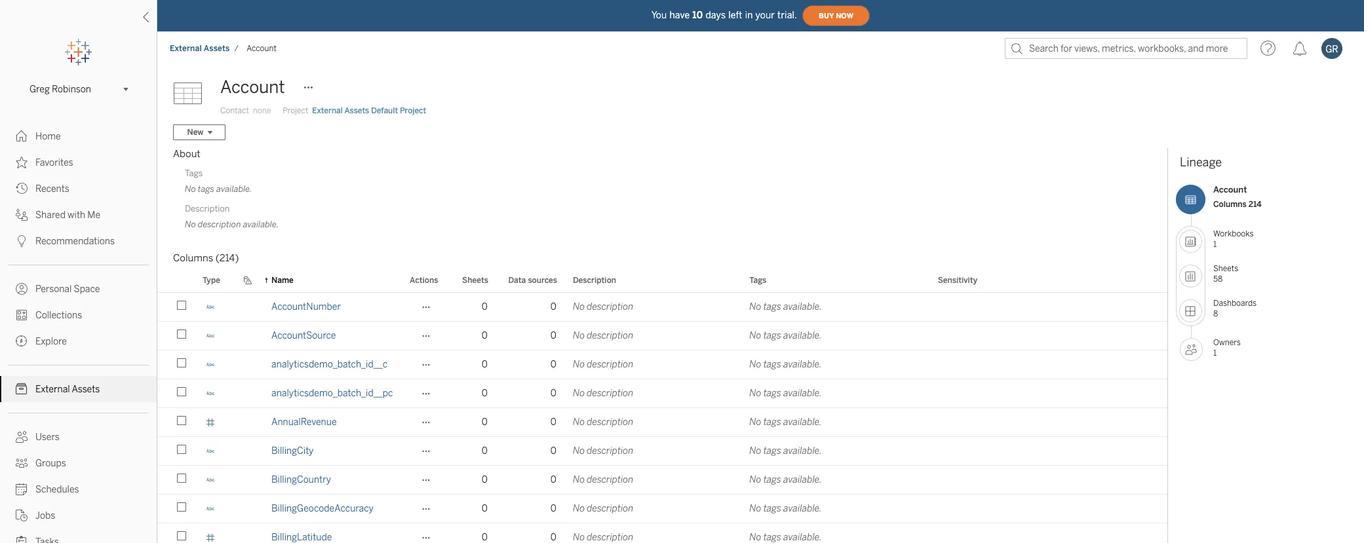 Task type: describe. For each thing, give the bounding box(es) containing it.
external for external assets /
[[170, 44, 202, 53]]

default
[[371, 106, 398, 115]]

row containing billinggeocodeaccuracy
[[157, 495, 1168, 524]]

new
[[187, 128, 204, 137]]

external assets
[[35, 384, 100, 395]]

string image for billingcity
[[206, 447, 215, 456]]

analyticsdemo_batch_id__c link
[[272, 351, 388, 379]]

jobs
[[35, 511, 55, 522]]

description for annualrevenue
[[587, 417, 634, 428]]

dashboards
[[1214, 299, 1257, 308]]

billinggeocodeaccuracy
[[272, 504, 374, 515]]

trial.
[[778, 10, 798, 21]]

account inside the 'account columns 214'
[[1214, 185, 1248, 195]]

by text only_f5he34f image for collections
[[16, 310, 28, 321]]

account element
[[243, 44, 281, 53]]

billingcity
[[272, 446, 314, 457]]

by text only_f5he34f image for jobs
[[16, 510, 28, 522]]

me
[[87, 210, 100, 221]]

personal space
[[35, 284, 100, 295]]

columns image
[[1177, 185, 1206, 214]]

billingcountry
[[272, 475, 331, 486]]

personal
[[35, 284, 72, 295]]

owners 1
[[1214, 338, 1242, 358]]

available. for annualrevenue
[[784, 417, 822, 428]]

jobs link
[[0, 503, 157, 529]]

available. inside tags no tags available.
[[216, 184, 252, 194]]

sheets inside workbooks 1 sheets 58
[[1214, 264, 1239, 273]]

owners image
[[1181, 338, 1204, 361]]

recommendations link
[[0, 228, 157, 254]]

8
[[1214, 309, 1219, 318]]

real image
[[206, 418, 215, 427]]

1 for workbooks
[[1214, 240, 1217, 249]]

by text only_f5he34f image for shared with me
[[16, 209, 28, 221]]

accountsource
[[272, 331, 336, 342]]

now
[[836, 11, 854, 20]]

10
[[693, 10, 703, 21]]

favorites
[[35, 157, 73, 169]]

by text only_f5he34f image for recents
[[16, 183, 28, 195]]

tags for analyticsdemo_batch_id__pc
[[764, 388, 782, 399]]

by text only_f5he34f image for explore
[[16, 336, 28, 348]]

buy now
[[819, 11, 854, 20]]

columns inside the 'account columns 214'
[[1214, 200, 1247, 209]]

external assets /
[[170, 44, 239, 53]]

accountsource link
[[272, 322, 336, 350]]

available. for accountnumber
[[784, 302, 822, 313]]

with
[[68, 210, 85, 221]]

sources
[[528, 276, 557, 285]]

left
[[729, 10, 743, 21]]

no inside tags no tags available.
[[185, 184, 196, 194]]

shared
[[35, 210, 66, 221]]

days
[[706, 10, 726, 21]]

contact none
[[220, 106, 271, 115]]

tags for accountsource
[[764, 331, 782, 342]]

description for description no description available.
[[185, 204, 230, 214]]

tags for tags
[[750, 276, 767, 285]]

sheets inside grid
[[462, 276, 489, 285]]

58
[[1214, 274, 1223, 284]]

description for accountnumber
[[587, 302, 634, 313]]

tags for billingcity
[[764, 446, 782, 457]]

string image for analyticsdemo_batch_id__pc
[[206, 389, 215, 398]]

description for analyticsdemo_batch_id__c
[[587, 359, 634, 371]]

analyticsdemo_batch_id__pc link
[[272, 380, 393, 408]]

shared with me
[[35, 210, 100, 221]]

tags no tags available.
[[185, 169, 252, 194]]

accountnumber
[[272, 302, 341, 313]]

no description for accountsource
[[573, 331, 634, 342]]

description for billinggeocodeaccuracy
[[587, 504, 634, 515]]

personal space link
[[0, 276, 157, 302]]

no description for billingcity
[[573, 446, 634, 457]]

billingcity link
[[272, 437, 314, 466]]

project external assets default project
[[283, 106, 427, 115]]

no description for billingcountry
[[573, 475, 634, 486]]

dashboards 8
[[1214, 299, 1257, 318]]

tags for billingcountry
[[764, 475, 782, 486]]

description for billingcountry
[[587, 475, 634, 486]]

string image for accountnumber
[[206, 303, 215, 312]]

by text only_f5he34f image for groups
[[16, 458, 28, 470]]

Search for views, metrics, workbooks, and more text field
[[1005, 38, 1248, 59]]

no description for analyticsdemo_batch_id__c
[[573, 359, 634, 371]]

groups link
[[0, 451, 157, 477]]

collections
[[35, 310, 82, 321]]

1 vertical spatial account
[[220, 77, 285, 98]]

no tags available. for billinggeocodeaccuracy
[[750, 504, 822, 515]]

favorites link
[[0, 150, 157, 176]]

recents
[[35, 184, 69, 195]]

buy
[[819, 11, 834, 20]]

users link
[[0, 424, 157, 451]]

explore link
[[0, 329, 157, 355]]

buy now button
[[803, 5, 870, 26]]

annualrevenue link
[[272, 409, 337, 437]]

string image for billinggeocodeaccuracy
[[206, 505, 215, 514]]

have
[[670, 10, 690, 21]]

greg robinson button
[[24, 81, 132, 97]]

table image
[[173, 74, 213, 113]]

row containing billingcity
[[157, 437, 1168, 466]]

main navigation. press the up and down arrow keys to access links. element
[[0, 123, 157, 544]]

explore
[[35, 336, 67, 348]]



Task type: locate. For each thing, give the bounding box(es) containing it.
dashboards image
[[1180, 300, 1203, 323]]

workbooks image
[[1180, 230, 1203, 253]]

0 horizontal spatial description
[[185, 204, 230, 214]]

2 vertical spatial external
[[35, 384, 70, 395]]

10 by text only_f5he34f image from the top
[[16, 537, 28, 544]]

none
[[253, 106, 271, 115]]

description inside description no description available.
[[198, 220, 241, 230]]

6 no description from the top
[[573, 446, 634, 457]]

0 vertical spatial sheets
[[1214, 264, 1239, 273]]

in
[[745, 10, 753, 21]]

external left default
[[312, 106, 343, 115]]

description
[[198, 220, 241, 230], [587, 302, 634, 313], [587, 331, 634, 342], [587, 359, 634, 371], [587, 388, 634, 399], [587, 417, 634, 428], [587, 446, 634, 457], [587, 475, 634, 486], [587, 504, 634, 515]]

2 string image from the top
[[206, 476, 215, 485]]

collections link
[[0, 302, 157, 329]]

2 by text only_f5he34f image from the top
[[16, 183, 28, 195]]

home link
[[0, 123, 157, 150]]

1 horizontal spatial tags
[[750, 276, 767, 285]]

by text only_f5he34f image left personal
[[16, 283, 28, 295]]

by text only_f5he34f image for recommendations
[[16, 235, 28, 247]]

external up table image
[[170, 44, 202, 53]]

no tags available.
[[750, 302, 822, 313], [750, 331, 822, 342], [750, 359, 822, 371], [750, 388, 822, 399], [750, 417, 822, 428], [750, 446, 822, 457], [750, 475, 822, 486], [750, 504, 822, 515]]

by text only_f5he34f image left users
[[16, 432, 28, 443]]

account right /
[[247, 44, 277, 53]]

string image down the type
[[206, 332, 215, 341]]

6 row from the top
[[157, 437, 1168, 466]]

no tags available. for accountsource
[[750, 331, 822, 342]]

row containing analyticsdemo_batch_id__c
[[157, 351, 1168, 380]]

0
[[482, 302, 488, 313], [551, 302, 557, 313], [482, 331, 488, 342], [551, 331, 557, 342], [482, 359, 488, 371], [551, 359, 557, 371], [482, 388, 488, 399], [551, 388, 557, 399], [482, 417, 488, 428], [551, 417, 557, 428], [482, 446, 488, 457], [551, 446, 557, 457], [482, 475, 488, 486], [551, 475, 557, 486], [482, 504, 488, 515], [551, 504, 557, 515]]

1 inside workbooks 1 sheets 58
[[1214, 240, 1217, 249]]

available. for analyticsdemo_batch_id__pc
[[784, 388, 822, 399]]

2 horizontal spatial external
[[312, 106, 343, 115]]

1 no description from the top
[[573, 302, 634, 313]]

by text only_f5he34f image for schedules
[[16, 484, 28, 496]]

0 vertical spatial external assets link
[[169, 43, 231, 54]]

1 by text only_f5he34f image from the top
[[16, 157, 28, 169]]

1 vertical spatial columns
[[173, 253, 213, 264]]

2 by text only_f5he34f image from the top
[[16, 209, 28, 221]]

1 for owners
[[1214, 349, 1217, 358]]

account down lineage
[[1214, 185, 1248, 195]]

7 no description from the top
[[573, 475, 634, 486]]

grid containing accountnumber
[[157, 268, 1168, 544]]

2 row from the top
[[157, 322, 1168, 351]]

1 horizontal spatial project
[[400, 106, 427, 115]]

by text only_f5he34f image inside groups link
[[16, 458, 28, 470]]

row group
[[157, 293, 1168, 544]]

sensitivity
[[938, 276, 978, 285]]

by text only_f5he34f image inside explore link
[[16, 336, 28, 348]]

description for billingcity
[[587, 446, 634, 457]]

home
[[35, 131, 61, 142]]

1 string image from the top
[[206, 332, 215, 341]]

data
[[509, 276, 526, 285]]

project right default
[[400, 106, 427, 115]]

owners
[[1214, 338, 1242, 348]]

analyticsdemo_batch_id__c
[[272, 359, 388, 371]]

no tags available. for analyticsdemo_batch_id__pc
[[750, 388, 822, 399]]

by text only_f5he34f image left the "shared"
[[16, 209, 28, 221]]

no tags available. for billingcity
[[750, 446, 822, 457]]

greg
[[30, 84, 50, 95]]

by text only_f5he34f image left groups
[[16, 458, 28, 470]]

0 horizontal spatial assets
[[72, 384, 100, 395]]

robinson
[[52, 84, 91, 95]]

external assets default project link
[[312, 105, 427, 117]]

your
[[756, 10, 775, 21]]

available.
[[216, 184, 252, 194], [243, 220, 279, 230], [784, 302, 822, 313], [784, 331, 822, 342], [784, 359, 822, 371], [784, 388, 822, 399], [784, 417, 822, 428], [784, 446, 822, 457], [784, 475, 822, 486], [784, 504, 822, 515]]

tags
[[198, 184, 215, 194], [764, 302, 782, 313], [764, 331, 782, 342], [764, 359, 782, 371], [764, 388, 782, 399], [764, 417, 782, 428], [764, 446, 782, 457], [764, 475, 782, 486], [764, 504, 782, 515]]

assets left default
[[345, 106, 369, 115]]

by text only_f5he34f image
[[16, 157, 28, 169], [16, 183, 28, 195], [16, 235, 28, 247], [16, 283, 28, 295], [16, 310, 28, 321], [16, 336, 28, 348], [16, 432, 28, 443], [16, 458, 28, 470], [16, 484, 28, 496], [16, 537, 28, 544]]

tags inside tags no tags available.
[[185, 169, 203, 178]]

greg robinson
[[30, 84, 91, 95]]

row containing accountsource
[[157, 322, 1168, 351]]

4 string image from the top
[[206, 447, 215, 456]]

available. for analyticsdemo_batch_id__c
[[784, 359, 822, 371]]

columns
[[1214, 200, 1247, 209], [173, 253, 213, 264]]

sheets image
[[1180, 265, 1203, 288]]

2 vertical spatial string image
[[206, 505, 215, 514]]

1 horizontal spatial external
[[170, 44, 202, 53]]

8 no tags available. from the top
[[750, 504, 822, 515]]

available. for billinggeocodeaccuracy
[[784, 504, 822, 515]]

string image
[[206, 303, 215, 312], [206, 360, 215, 370], [206, 389, 215, 398], [206, 447, 215, 456]]

tags for tags no tags available.
[[185, 169, 203, 178]]

workbooks
[[1214, 229, 1254, 239]]

1 inside owners 1
[[1214, 349, 1217, 358]]

0 horizontal spatial tags
[[185, 169, 203, 178]]

1 down workbooks
[[1214, 240, 1217, 249]]

no
[[185, 184, 196, 194], [185, 220, 196, 230], [573, 302, 585, 313], [750, 302, 762, 313], [573, 331, 585, 342], [750, 331, 762, 342], [573, 359, 585, 371], [750, 359, 762, 371], [573, 388, 585, 399], [750, 388, 762, 399], [573, 417, 585, 428], [750, 417, 762, 428], [573, 446, 585, 457], [750, 446, 762, 457], [573, 475, 585, 486], [750, 475, 762, 486], [573, 504, 585, 515], [750, 504, 762, 515]]

available. for billingcountry
[[784, 475, 822, 486]]

assets up users link
[[72, 384, 100, 395]]

2 vertical spatial account
[[1214, 185, 1248, 195]]

7 by text only_f5he34f image from the top
[[16, 432, 28, 443]]

4 no description from the top
[[573, 388, 634, 399]]

by text only_f5he34f image down the jobs link
[[16, 537, 28, 544]]

description inside description no description available.
[[185, 204, 230, 214]]

description down tags no tags available.
[[185, 204, 230, 214]]

3 no tags available. from the top
[[750, 359, 822, 371]]

1 vertical spatial string image
[[206, 476, 215, 485]]

recommendations
[[35, 236, 115, 247]]

string image down real image
[[206, 476, 215, 485]]

no inside description no description available.
[[185, 220, 196, 230]]

no tags available. for annualrevenue
[[750, 417, 822, 428]]

tags for accountnumber
[[764, 302, 782, 313]]

accountnumber link
[[272, 293, 341, 321]]

1 1 from the top
[[1214, 240, 1217, 249]]

by text only_f5he34f image left recents
[[16, 183, 28, 195]]

4 by text only_f5he34f image from the top
[[16, 283, 28, 295]]

real image
[[206, 534, 215, 543]]

8 no description from the top
[[573, 504, 634, 515]]

1 vertical spatial tags
[[750, 276, 767, 285]]

lineage
[[1181, 155, 1223, 170]]

assets left /
[[204, 44, 230, 53]]

by text only_f5he34f image for home
[[16, 131, 28, 142]]

tags
[[185, 169, 203, 178], [750, 276, 767, 285]]

by text only_f5he34f image for external assets
[[16, 384, 28, 395]]

no tags available. for billingcountry
[[750, 475, 822, 486]]

1 vertical spatial external
[[312, 106, 343, 115]]

by text only_f5he34f image left recommendations
[[16, 235, 28, 247]]

row
[[157, 293, 1168, 322], [157, 322, 1168, 351], [157, 351, 1168, 380], [157, 380, 1168, 409], [157, 409, 1168, 437], [157, 437, 1168, 466], [157, 466, 1168, 495], [157, 495, 1168, 524], [157, 524, 1168, 544]]

4 row from the top
[[157, 380, 1168, 409]]

tags for annualrevenue
[[764, 417, 782, 428]]

assets for external assets
[[72, 384, 100, 395]]

2 horizontal spatial assets
[[345, 106, 369, 115]]

analyticsdemo_batch_id__pc
[[272, 388, 393, 399]]

0 horizontal spatial project
[[283, 106, 308, 115]]

annualrevenue
[[272, 417, 337, 428]]

1 vertical spatial 1
[[1214, 349, 1217, 358]]

1 horizontal spatial description
[[573, 276, 617, 285]]

actions
[[410, 276, 438, 285]]

2 project from the left
[[400, 106, 427, 115]]

space
[[74, 284, 100, 295]]

(214)
[[216, 253, 239, 264]]

by text only_f5he34f image for users
[[16, 432, 28, 443]]

external assets link left /
[[169, 43, 231, 54]]

by text only_f5he34f image inside the jobs link
[[16, 510, 28, 522]]

5 no tags available. from the top
[[750, 417, 822, 428]]

project right none
[[283, 106, 308, 115]]

column header
[[165, 268, 195, 293]]

name
[[272, 276, 294, 285]]

external inside main navigation. press the up and down arrow keys to access links. element
[[35, 384, 70, 395]]

string image up real icon
[[206, 505, 215, 514]]

by text only_f5he34f image inside personal space link
[[16, 283, 28, 295]]

navigation panel element
[[0, 39, 157, 544]]

sheets up 58 at the bottom of the page
[[1214, 264, 1239, 273]]

assets
[[204, 44, 230, 53], [345, 106, 369, 115], [72, 384, 100, 395]]

description no description available.
[[185, 204, 279, 230]]

0 horizontal spatial columns
[[173, 253, 213, 264]]

8 by text only_f5he34f image from the top
[[16, 458, 28, 470]]

by text only_f5he34f image left schedules
[[16, 484, 28, 496]]

1 horizontal spatial external assets link
[[169, 43, 231, 54]]

6 no tags available. from the top
[[750, 446, 822, 457]]

external down explore
[[35, 384, 70, 395]]

sheets
[[1214, 264, 1239, 273], [462, 276, 489, 285]]

string image for analyticsdemo_batch_id__c
[[206, 360, 215, 370]]

row containing analyticsdemo_batch_id__pc
[[157, 380, 1168, 409]]

no tags available. for analyticsdemo_batch_id__c
[[750, 359, 822, 371]]

by text only_f5he34f image left collections
[[16, 310, 28, 321]]

schedules
[[35, 485, 79, 496]]

3 by text only_f5he34f image from the top
[[16, 235, 28, 247]]

2 no tags available. from the top
[[750, 331, 822, 342]]

no tags available. for accountnumber
[[750, 302, 822, 313]]

groups
[[35, 458, 66, 470]]

account columns 214
[[1214, 185, 1262, 209]]

data sources
[[509, 276, 557, 285]]

1 string image from the top
[[206, 303, 215, 312]]

users
[[35, 432, 60, 443]]

0 vertical spatial account
[[247, 44, 277, 53]]

by text only_f5he34f image inside shared with me link
[[16, 209, 28, 221]]

5 no description from the top
[[573, 417, 634, 428]]

by text only_f5he34f image inside users link
[[16, 432, 28, 443]]

by text only_f5he34f image inside collections link
[[16, 310, 28, 321]]

you
[[652, 10, 667, 21]]

assets inside main navigation. press the up and down arrow keys to access links. element
[[72, 384, 100, 395]]

grid
[[157, 268, 1168, 544]]

account up contact none
[[220, 77, 285, 98]]

by text only_f5he34f image for personal space
[[16, 283, 28, 295]]

by text only_f5he34f image left the home
[[16, 131, 28, 142]]

you have 10 days left in your trial.
[[652, 10, 798, 21]]

6 by text only_f5he34f image from the top
[[16, 336, 28, 348]]

9 row from the top
[[157, 524, 1168, 544]]

by text only_f5he34f image inside schedules link
[[16, 484, 28, 496]]

columns up the type
[[173, 253, 213, 264]]

assets for external assets /
[[204, 44, 230, 53]]

1 horizontal spatial sheets
[[1214, 264, 1239, 273]]

string image
[[206, 332, 215, 341], [206, 476, 215, 485], [206, 505, 215, 514]]

description for description
[[573, 276, 617, 285]]

1 horizontal spatial columns
[[1214, 200, 1247, 209]]

no description for accountnumber
[[573, 302, 634, 313]]

4 no tags available. from the top
[[750, 388, 822, 399]]

0 vertical spatial tags
[[185, 169, 203, 178]]

account
[[247, 44, 277, 53], [220, 77, 285, 98], [1214, 185, 1248, 195]]

by text only_f5he34f image inside 'recents' link
[[16, 183, 28, 195]]

4 by text only_f5he34f image from the top
[[16, 510, 28, 522]]

2 1 from the top
[[1214, 349, 1217, 358]]

about
[[173, 148, 201, 160]]

7 row from the top
[[157, 466, 1168, 495]]

string image for accountsource
[[206, 332, 215, 341]]

no description
[[573, 302, 634, 313], [573, 331, 634, 342], [573, 359, 634, 371], [573, 388, 634, 399], [573, 417, 634, 428], [573, 446, 634, 457], [573, 475, 634, 486], [573, 504, 634, 515]]

0 horizontal spatial sheets
[[462, 276, 489, 285]]

row containing annualrevenue
[[157, 409, 1168, 437]]

0 vertical spatial columns
[[1214, 200, 1247, 209]]

214
[[1249, 200, 1262, 209]]

8 row from the top
[[157, 495, 1168, 524]]

by text only_f5he34f image inside favorites 'link'
[[16, 157, 28, 169]]

0 vertical spatial 1
[[1214, 240, 1217, 249]]

1
[[1214, 240, 1217, 249], [1214, 349, 1217, 358]]

string image for billingcountry
[[206, 476, 215, 485]]

tags for billinggeocodeaccuracy
[[764, 504, 782, 515]]

tags for analyticsdemo_batch_id__c
[[764, 359, 782, 371]]

1 row from the top
[[157, 293, 1168, 322]]

description for analyticsdemo_batch_id__pc
[[587, 388, 634, 399]]

by text only_f5he34f image left external assets at left bottom
[[16, 384, 28, 395]]

2 vertical spatial assets
[[72, 384, 100, 395]]

external assets link
[[169, 43, 231, 54], [0, 376, 157, 403]]

3 row from the top
[[157, 351, 1168, 380]]

by text only_f5he34f image left favorites
[[16, 157, 28, 169]]

recents link
[[0, 176, 157, 202]]

shared with me link
[[0, 202, 157, 228]]

2 string image from the top
[[206, 360, 215, 370]]

available. for billingcity
[[784, 446, 822, 457]]

no description for analyticsdemo_batch_id__pc
[[573, 388, 634, 399]]

row containing billingcountry
[[157, 466, 1168, 495]]

0 vertical spatial description
[[185, 204, 230, 214]]

0 vertical spatial assets
[[204, 44, 230, 53]]

/
[[234, 44, 239, 53]]

by text only_f5he34f image left the jobs
[[16, 510, 28, 522]]

external for external assets
[[35, 384, 70, 395]]

by text only_f5he34f image inside recommendations link
[[16, 235, 28, 247]]

1 vertical spatial assets
[[345, 106, 369, 115]]

3 string image from the top
[[206, 505, 215, 514]]

1 project from the left
[[283, 106, 308, 115]]

contact
[[220, 106, 249, 115]]

description for accountsource
[[587, 331, 634, 342]]

no description for billinggeocodeaccuracy
[[573, 504, 634, 515]]

1 down owners
[[1214, 349, 1217, 358]]

row containing accountnumber
[[157, 293, 1168, 322]]

by text only_f5he34f image left explore
[[16, 336, 28, 348]]

by text only_f5he34f image for favorites
[[16, 157, 28, 169]]

3 string image from the top
[[206, 389, 215, 398]]

0 horizontal spatial external assets link
[[0, 376, 157, 403]]

tags inside tags no tags available.
[[198, 184, 215, 194]]

schedules link
[[0, 477, 157, 503]]

3 no description from the top
[[573, 359, 634, 371]]

7 no tags available. from the top
[[750, 475, 822, 486]]

3 by text only_f5he34f image from the top
[[16, 384, 28, 395]]

workbooks 1 sheets 58
[[1214, 229, 1254, 284]]

billinggeocodeaccuracy link
[[272, 495, 374, 523]]

1 vertical spatial description
[[573, 276, 617, 285]]

9 by text only_f5he34f image from the top
[[16, 484, 28, 496]]

billingcountry link
[[272, 466, 331, 495]]

0 horizontal spatial external
[[35, 384, 70, 395]]

by text only_f5he34f image
[[16, 131, 28, 142], [16, 209, 28, 221], [16, 384, 28, 395], [16, 510, 28, 522]]

0 vertical spatial string image
[[206, 332, 215, 341]]

1 by text only_f5he34f image from the top
[[16, 131, 28, 142]]

1 vertical spatial sheets
[[462, 276, 489, 285]]

sheets left data
[[462, 276, 489, 285]]

external assets link up users link
[[0, 376, 157, 403]]

1 no tags available. from the top
[[750, 302, 822, 313]]

available. inside description no description available.
[[243, 220, 279, 230]]

2 no description from the top
[[573, 331, 634, 342]]

available. for accountsource
[[784, 331, 822, 342]]

by text only_f5he34f image inside home link
[[16, 131, 28, 142]]

5 by text only_f5he34f image from the top
[[16, 310, 28, 321]]

no description for annualrevenue
[[573, 417, 634, 428]]

columns left 214
[[1214, 200, 1247, 209]]

columns (214)
[[173, 253, 239, 264]]

type
[[203, 276, 220, 285]]

project
[[283, 106, 308, 115], [400, 106, 427, 115]]

1 vertical spatial external assets link
[[0, 376, 157, 403]]

description right sources
[[573, 276, 617, 285]]

row group containing accountnumber
[[157, 293, 1168, 544]]

5 row from the top
[[157, 409, 1168, 437]]

0 vertical spatial external
[[170, 44, 202, 53]]

new button
[[173, 125, 226, 140]]

1 horizontal spatial assets
[[204, 44, 230, 53]]



Task type: vqa. For each thing, say whether or not it's contained in the screenshot.


